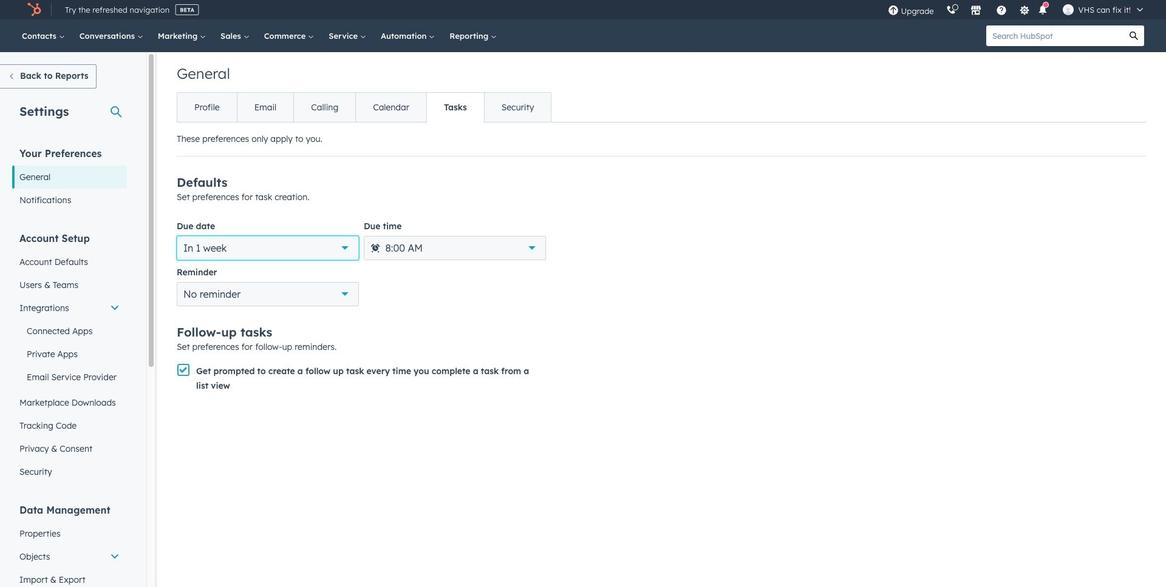 Task type: describe. For each thing, give the bounding box(es) containing it.
data management element
[[12, 504, 127, 588]]

jer mill image
[[1063, 4, 1074, 15]]

marketplaces image
[[970, 5, 981, 16]]

your preferences element
[[12, 147, 127, 212]]



Task type: vqa. For each thing, say whether or not it's contained in the screenshot.
Account Setup element
yes



Task type: locate. For each thing, give the bounding box(es) containing it.
navigation
[[177, 92, 552, 123]]

account setup element
[[12, 232, 127, 484]]

menu
[[882, 0, 1152, 19]]

Search HubSpot search field
[[986, 26, 1124, 46]]



